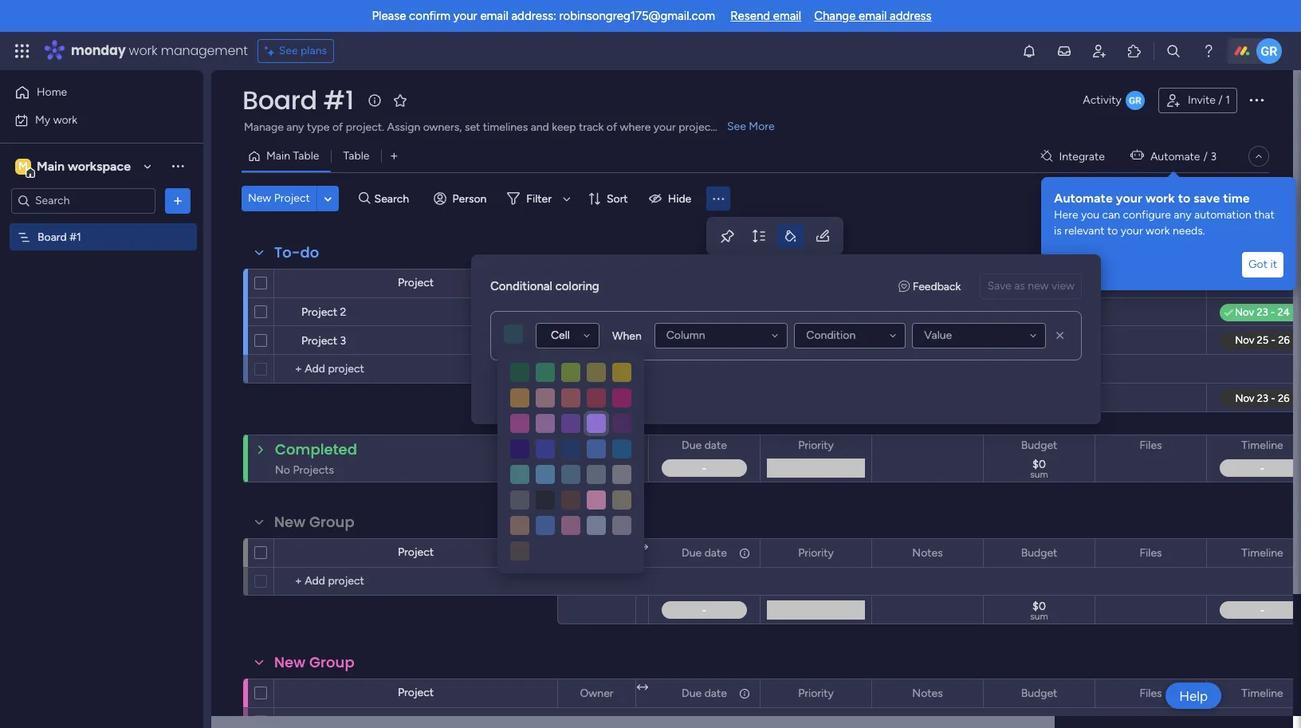 Task type: describe. For each thing, give the bounding box(es) containing it.
medium
[[796, 333, 836, 347]]

remove sort image
[[1053, 328, 1069, 344]]

my
[[35, 113, 50, 126]]

relevant
[[1065, 224, 1105, 238]]

timelines
[[483, 120, 528, 134]]

Completed field
[[271, 439, 361, 460]]

workspace image
[[15, 158, 31, 175]]

set
[[465, 120, 480, 134]]

due date for column information icon
[[682, 686, 727, 700]]

$0 sum
[[1031, 600, 1049, 622]]

options image
[[1247, 90, 1266, 109]]

do
[[300, 242, 319, 262]]

got it
[[1249, 258, 1278, 271]]

new for priority
[[274, 512, 306, 532]]

3 files field from the top
[[1136, 544, 1166, 562]]

3 notes field from the top
[[909, 685, 947, 702]]

owner for 1st owner field
[[580, 276, 614, 290]]

workspace options image
[[170, 158, 186, 174]]

resend email
[[731, 9, 802, 23]]

add view image
[[391, 150, 398, 162]]

files for second files field from the bottom
[[1140, 546, 1162, 559]]

1 budget field from the top
[[1017, 275, 1062, 292]]

condition
[[530, 385, 577, 399]]

apps image
[[1127, 43, 1143, 59]]

2 timeline field from the top
[[1238, 437, 1288, 455]]

workspace
[[68, 158, 131, 173]]

address
[[890, 9, 932, 23]]

your right the where
[[654, 120, 676, 134]]

nov for nov 22
[[688, 307, 707, 319]]

help image
[[1201, 43, 1217, 59]]

2 budget field from the top
[[1017, 437, 1062, 455]]

2 owner field from the top
[[576, 685, 618, 702]]

add to favorites image
[[392, 92, 408, 108]]

$500
[[1027, 335, 1052, 347]]

group for priority
[[309, 512, 355, 532]]

new
[[1028, 279, 1049, 293]]

files for second files field from the top of the page
[[1140, 439, 1162, 452]]

+ add condition button
[[490, 380, 584, 405]]

timeline for 3rd timeline field from the bottom of the page
[[1242, 439, 1284, 452]]

v2 user feedback image
[[899, 280, 910, 293]]

1 due date from the top
[[682, 439, 727, 452]]

see more
[[727, 120, 775, 133]]

/ for 3
[[1204, 150, 1208, 163]]

feedback link
[[899, 278, 961, 295]]

1 budget from the top
[[1021, 276, 1058, 290]]

work down configure
[[1146, 224, 1170, 238]]

timeline for third timeline field from the top of the page
[[1242, 546, 1284, 559]]

automate / 3
[[1151, 150, 1217, 163]]

2 of from the left
[[607, 120, 617, 134]]

priority for 3rd priority 'field' from the top of the page
[[798, 686, 834, 700]]

integrate
[[1059, 150, 1105, 163]]

3 budget field from the top
[[1017, 544, 1062, 562]]

to-do
[[274, 242, 319, 262]]

automation
[[1195, 208, 1252, 222]]

when
[[612, 329, 642, 343]]

please confirm your email address: robinsongreg175@gmail.com
[[372, 9, 715, 23]]

coloring
[[556, 279, 600, 293]]

3 budget from the top
[[1021, 546, 1058, 559]]

priority for 2nd priority 'field' from the top of the page
[[798, 546, 834, 559]]

1 date from the top
[[705, 439, 727, 452]]

Search in workspace field
[[33, 191, 133, 210]]

board inside board #1 "list box"
[[37, 230, 67, 244]]

new group field for owner
[[270, 652, 359, 673]]

4 budget from the top
[[1021, 686, 1058, 700]]

sum inside budget $0 sum
[[1031, 469, 1049, 480]]

options image
[[170, 193, 186, 209]]

your down configure
[[1121, 224, 1143, 238]]

angle down image
[[324, 193, 332, 205]]

to-
[[274, 242, 300, 262]]

dapulse checkmark sign image
[[1225, 304, 1234, 323]]

v2 search image
[[359, 190, 370, 208]]

nov 23
[[688, 335, 721, 347]]

robinsongreg175@gmail.com
[[559, 9, 715, 23]]

track
[[579, 120, 604, 134]]

4 budget field from the top
[[1017, 685, 1062, 702]]

timeline for fourth timeline field from the bottom of the page
[[1242, 276, 1284, 290]]

conditional coloring
[[490, 279, 600, 293]]

value
[[925, 329, 952, 342]]

meeting
[[894, 307, 933, 319]]

date for column information image
[[705, 546, 727, 559]]

1 notes field from the top
[[909, 275, 947, 292]]

due date for column information image
[[682, 546, 727, 559]]

new project
[[248, 191, 310, 205]]

autopilot image
[[1131, 145, 1144, 166]]

manage any type of project. assign owners, set timelines and keep track of where your project stands.
[[244, 120, 753, 134]]

1 priority field from the top
[[794, 437, 838, 455]]

column information image
[[738, 547, 751, 559]]

main for main workspace
[[37, 158, 65, 173]]

arrow down image
[[557, 189, 577, 208]]

project
[[679, 120, 715, 134]]

select product image
[[14, 43, 30, 59]]

save as new view button
[[980, 274, 1082, 299]]

that
[[1255, 208, 1275, 222]]

view
[[1052, 279, 1075, 293]]

0 vertical spatial #1
[[323, 82, 354, 118]]

project.
[[346, 120, 384, 134]]

0 vertical spatial 3
[[1211, 150, 1217, 163]]

my work button
[[10, 107, 171, 133]]

greg robinson image
[[1257, 38, 1282, 64]]

owner for 1st owner field from the bottom of the page
[[580, 686, 614, 700]]

+ Add project text field
[[282, 360, 550, 379]]

person button
[[427, 186, 496, 211]]

home button
[[10, 80, 171, 105]]

due date field for column information icon
[[678, 685, 731, 702]]

files for first files field from the top
[[1140, 276, 1162, 290]]

confirm
[[409, 9, 451, 23]]

more
[[749, 120, 775, 133]]

any inside automate your work to save time here you can configure any automation that is relevant to your work needs.
[[1174, 208, 1192, 222]]

add
[[507, 385, 527, 399]]

monday work management
[[71, 41, 248, 60]]

automate your work to save time here you can configure any automation that is relevant to your work needs.
[[1054, 191, 1275, 238]]

my work
[[35, 113, 77, 126]]

person
[[453, 192, 487, 205]]

filter button
[[501, 186, 577, 211]]

project 3
[[301, 334, 346, 348]]

resend email link
[[731, 9, 802, 23]]

1 due date field from the top
[[678, 437, 731, 455]]

3 timeline field from the top
[[1238, 544, 1288, 562]]

1 horizontal spatial board
[[242, 82, 317, 118]]

To-do field
[[270, 242, 323, 263]]

4 timeline field from the top
[[1238, 685, 1288, 702]]

1 horizontal spatial to
[[1178, 191, 1191, 206]]

3 priority field from the top
[[794, 685, 838, 702]]

new group for priority
[[274, 512, 355, 532]]

2 notes from the top
[[913, 546, 943, 559]]

v2 expand column image
[[637, 681, 648, 695]]

it
[[1271, 258, 1278, 271]]

new for owner
[[274, 652, 306, 672]]

save
[[988, 279, 1012, 293]]

1
[[1226, 93, 1231, 107]]

work inside my work button
[[53, 113, 77, 126]]

work up configure
[[1146, 191, 1175, 206]]

new inside new project button
[[248, 191, 271, 205]]

invite
[[1188, 93, 1216, 107]]

1 files field from the top
[[1136, 275, 1166, 292]]

see for see plans
[[279, 44, 298, 57]]

manage
[[244, 120, 284, 134]]

can
[[1103, 208, 1121, 222]]

due for column information image
[[682, 546, 702, 559]]

save
[[1194, 191, 1220, 206]]

timeline for fourth timeline field from the top of the page
[[1242, 686, 1284, 700]]

show board description image
[[365, 93, 384, 108]]

board #1 inside "list box"
[[37, 230, 81, 244]]

stands.
[[718, 120, 753, 134]]

2 priority field from the top
[[794, 544, 838, 562]]

main table
[[266, 149, 319, 163]]

assign
[[387, 120, 420, 134]]

project inside button
[[274, 191, 310, 205]]

work right monday
[[129, 41, 158, 60]]



Task type: vqa. For each thing, say whether or not it's contained in the screenshot.
the bottommost Dashboard
no



Task type: locate. For each thing, give the bounding box(es) containing it.
to down can
[[1108, 224, 1118, 238]]

1 vertical spatial due date field
[[678, 544, 731, 562]]

automate inside automate your work to save time here you can configure any automation that is relevant to your work needs.
[[1054, 191, 1113, 206]]

0 horizontal spatial board
[[37, 230, 67, 244]]

table button
[[331, 144, 381, 169]]

see left plans
[[279, 44, 298, 57]]

no file image
[[1144, 303, 1157, 322]]

group for owner
[[309, 652, 355, 672]]

1 horizontal spatial any
[[1174, 208, 1192, 222]]

1 horizontal spatial board #1
[[242, 82, 354, 118]]

sort button
[[581, 186, 638, 211]]

1 vertical spatial owner field
[[576, 685, 618, 702]]

1 priority from the top
[[798, 439, 834, 452]]

3 timeline from the top
[[1242, 546, 1284, 559]]

/ left 1
[[1219, 93, 1223, 107]]

4 timeline from the top
[[1242, 686, 1284, 700]]

to
[[1178, 191, 1191, 206], [1108, 224, 1118, 238]]

option
[[0, 223, 203, 226]]

0 horizontal spatial automate
[[1054, 191, 1113, 206]]

high
[[804, 305, 828, 319]]

notes
[[935, 307, 961, 319]]

email for resend email
[[773, 9, 802, 23]]

2 email from the left
[[773, 9, 802, 23]]

2 sum from the top
[[1031, 611, 1049, 622]]

3 notes from the top
[[913, 686, 943, 700]]

3 down '2'
[[340, 334, 346, 348]]

2 $0 from the top
[[1033, 600, 1046, 613]]

see left more
[[727, 120, 746, 133]]

2 owner from the top
[[580, 686, 614, 700]]

Files field
[[1136, 275, 1166, 292], [1136, 437, 1166, 455], [1136, 544, 1166, 562], [1136, 685, 1166, 702]]

priority
[[798, 439, 834, 452], [798, 546, 834, 559], [798, 686, 834, 700]]

owner field left v2 expand column image
[[576, 685, 618, 702]]

2 due date from the top
[[682, 546, 727, 559]]

notes
[[913, 276, 943, 290], [913, 546, 943, 559], [913, 686, 943, 700]]

#1 down search in workspace field
[[70, 230, 81, 244]]

3 due date from the top
[[682, 686, 727, 700]]

2 vertical spatial due date field
[[678, 685, 731, 702]]

address:
[[512, 9, 556, 23]]

2 nov from the top
[[688, 335, 707, 347]]

1 vertical spatial priority
[[798, 546, 834, 559]]

0 vertical spatial due date field
[[678, 437, 731, 455]]

1 notes from the top
[[913, 276, 943, 290]]

3 files from the top
[[1140, 546, 1162, 559]]

Budget field
[[1017, 275, 1062, 292], [1017, 437, 1062, 455], [1017, 544, 1062, 562], [1017, 685, 1062, 702]]

help button
[[1166, 683, 1222, 709]]

group
[[309, 512, 355, 532], [309, 652, 355, 672]]

email right resend
[[773, 9, 802, 23]]

1 vertical spatial automate
[[1054, 191, 1113, 206]]

Due date field
[[678, 437, 731, 455], [678, 544, 731, 562], [678, 685, 731, 702]]

main workspace
[[37, 158, 131, 173]]

files for first files field from the bottom
[[1140, 686, 1162, 700]]

due date field for column information image
[[678, 544, 731, 562]]

dapulse integrations image
[[1041, 150, 1053, 162]]

1 email from the left
[[480, 9, 509, 23]]

condition
[[807, 329, 856, 342]]

1 vertical spatial priority field
[[794, 544, 838, 562]]

+
[[497, 385, 504, 399]]

1 sum from the top
[[1031, 469, 1049, 480]]

is
[[1054, 224, 1062, 238]]

automate right "autopilot" image on the right of page
[[1151, 150, 1201, 163]]

1 new group from the top
[[274, 512, 355, 532]]

1 horizontal spatial 3
[[1211, 150, 1217, 163]]

1 vertical spatial date
[[705, 546, 727, 559]]

owner field up when
[[576, 275, 618, 292]]

automate up "you"
[[1054, 191, 1113, 206]]

v2 done deadline image
[[655, 305, 668, 320]]

0 vertical spatial owner
[[580, 276, 614, 290]]

4 files from the top
[[1140, 686, 1162, 700]]

2 vertical spatial priority field
[[794, 685, 838, 702]]

Priority field
[[794, 437, 838, 455], [794, 544, 838, 562], [794, 685, 838, 702]]

v2 expand column image
[[637, 541, 648, 554]]

0 vertical spatial new
[[248, 191, 271, 205]]

owners,
[[423, 120, 462, 134]]

main table button
[[242, 144, 331, 169]]

1 timeline field from the top
[[1238, 275, 1288, 292]]

+ Add project text field
[[282, 572, 550, 591]]

1 group from the top
[[309, 512, 355, 532]]

1 vertical spatial new group field
[[270, 652, 359, 673]]

$0 inside budget $0 sum
[[1033, 458, 1046, 471]]

1 table from the left
[[293, 149, 319, 163]]

1 timeline from the top
[[1242, 276, 1284, 290]]

meeting notes
[[894, 307, 961, 319]]

see for see more
[[727, 120, 746, 133]]

2 timeline from the top
[[1242, 439, 1284, 452]]

got it button
[[1242, 252, 1284, 278]]

sum
[[1031, 469, 1049, 480], [1031, 611, 1049, 622]]

configure
[[1123, 208, 1171, 222]]

project
[[274, 191, 310, 205], [398, 276, 434, 289], [301, 305, 337, 319], [301, 334, 337, 348], [398, 545, 434, 559], [398, 686, 434, 699]]

2 due from the top
[[682, 546, 702, 559]]

2 vertical spatial due
[[682, 686, 702, 700]]

1 horizontal spatial email
[[773, 9, 802, 23]]

any left type
[[286, 120, 304, 134]]

1 horizontal spatial main
[[266, 149, 290, 163]]

0 horizontal spatial main
[[37, 158, 65, 173]]

management
[[161, 41, 248, 60]]

feedback
[[913, 280, 961, 293]]

0 vertical spatial priority
[[798, 439, 834, 452]]

work right my
[[53, 113, 77, 126]]

other
[[914, 335, 941, 347]]

1 of from the left
[[332, 120, 343, 134]]

work
[[129, 41, 158, 60], [53, 113, 77, 126], [1146, 191, 1175, 206], [1146, 224, 1170, 238]]

column information image
[[738, 687, 751, 700]]

menu image
[[711, 191, 726, 206]]

column
[[666, 329, 705, 342]]

time
[[1223, 191, 1250, 206]]

search everything image
[[1166, 43, 1182, 59]]

0 horizontal spatial #1
[[70, 230, 81, 244]]

2 date from the top
[[705, 546, 727, 559]]

1 vertical spatial due date
[[682, 546, 727, 559]]

0 vertical spatial new group
[[274, 512, 355, 532]]

automate for /
[[1151, 150, 1201, 163]]

cell
[[551, 329, 570, 342]]

budget $0 sum
[[1021, 439, 1058, 480]]

1 vertical spatial due
[[682, 546, 702, 559]]

to left save
[[1178, 191, 1191, 206]]

0 vertical spatial notes field
[[909, 275, 947, 292]]

nov for nov 23
[[688, 335, 707, 347]]

2 vertical spatial date
[[705, 686, 727, 700]]

due for column information icon
[[682, 686, 702, 700]]

3 due date field from the top
[[678, 685, 731, 702]]

2 budget from the top
[[1021, 439, 1058, 452]]

new group field for priority
[[270, 512, 359, 533]]

0 horizontal spatial any
[[286, 120, 304, 134]]

0 vertical spatial automate
[[1151, 150, 1201, 163]]

of right "track"
[[607, 120, 617, 134]]

of right type
[[332, 120, 343, 134]]

invite members image
[[1092, 43, 1108, 59]]

owner up when
[[580, 276, 614, 290]]

email right change
[[859, 9, 887, 23]]

2
[[340, 305, 346, 319]]

0 vertical spatial any
[[286, 120, 304, 134]]

1 horizontal spatial #1
[[323, 82, 354, 118]]

3 up save
[[1211, 150, 1217, 163]]

/ for 1
[[1219, 93, 1223, 107]]

0 vertical spatial date
[[705, 439, 727, 452]]

1 due from the top
[[682, 439, 702, 452]]

board #1 up type
[[242, 82, 354, 118]]

see plans
[[279, 44, 327, 57]]

1 vertical spatial see
[[727, 120, 746, 133]]

workspace selection element
[[15, 157, 133, 177]]

0 vertical spatial board
[[242, 82, 317, 118]]

activity button
[[1077, 88, 1152, 113]]

2 vertical spatial due date
[[682, 686, 727, 700]]

New Group field
[[270, 512, 359, 533], [270, 652, 359, 673]]

date
[[705, 439, 727, 452], [705, 546, 727, 559], [705, 686, 727, 700]]

main right workspace icon
[[37, 158, 65, 173]]

activity
[[1083, 93, 1122, 107]]

date for column information icon
[[705, 686, 727, 700]]

home
[[37, 85, 67, 99]]

0 vertical spatial to
[[1178, 191, 1191, 206]]

2 new group field from the top
[[270, 652, 359, 673]]

owner
[[580, 276, 614, 290], [580, 686, 614, 700]]

0 vertical spatial notes
[[913, 276, 943, 290]]

m
[[18, 159, 28, 173]]

main down manage
[[266, 149, 290, 163]]

table inside the 'table' button
[[343, 149, 370, 163]]

monday
[[71, 41, 126, 60]]

1 new group field from the top
[[270, 512, 359, 533]]

conditional
[[490, 279, 553, 293]]

1 vertical spatial group
[[309, 652, 355, 672]]

collapse board header image
[[1253, 150, 1266, 163]]

and
[[531, 120, 549, 134]]

/ up save
[[1204, 150, 1208, 163]]

22
[[710, 307, 721, 319]]

your right confirm
[[454, 9, 477, 23]]

1 $0 from the top
[[1033, 458, 1046, 471]]

table down the project. at top
[[343, 149, 370, 163]]

automate your work to save time heading
[[1054, 190, 1284, 207]]

0 vertical spatial new group field
[[270, 512, 359, 533]]

3 date from the top
[[705, 686, 727, 700]]

0 vertical spatial due
[[682, 439, 702, 452]]

save as new view
[[988, 279, 1075, 293]]

0 vertical spatial sum
[[1031, 469, 1049, 480]]

1 horizontal spatial /
[[1219, 93, 1223, 107]]

1 vertical spatial board
[[37, 230, 67, 244]]

0 vertical spatial see
[[279, 44, 298, 57]]

0 vertical spatial /
[[1219, 93, 1223, 107]]

automate for your
[[1054, 191, 1113, 206]]

2 files from the top
[[1140, 439, 1162, 452]]

0 vertical spatial priority field
[[794, 437, 838, 455]]

board up manage
[[242, 82, 317, 118]]

change
[[814, 9, 856, 23]]

0 vertical spatial $0
[[1033, 458, 1046, 471]]

1 vertical spatial any
[[1174, 208, 1192, 222]]

2 horizontal spatial email
[[859, 9, 887, 23]]

0 horizontal spatial of
[[332, 120, 343, 134]]

nov 22
[[688, 307, 721, 319]]

2 vertical spatial notes field
[[909, 685, 947, 702]]

resend
[[731, 9, 770, 23]]

main for main table
[[266, 149, 290, 163]]

invite / 1
[[1188, 93, 1231, 107]]

/
[[1219, 93, 1223, 107], [1204, 150, 1208, 163]]

plans
[[301, 44, 327, 57]]

files
[[1140, 276, 1162, 290], [1140, 439, 1162, 452], [1140, 546, 1162, 559], [1140, 686, 1162, 700]]

any up needs.
[[1174, 208, 1192, 222]]

where
[[620, 120, 651, 134]]

1 horizontal spatial see
[[727, 120, 746, 133]]

1 vertical spatial #1
[[70, 230, 81, 244]]

1 vertical spatial $0
[[1033, 600, 1046, 613]]

nov
[[688, 307, 707, 319], [688, 335, 707, 347]]

1 vertical spatial notes field
[[909, 544, 947, 562]]

3 priority from the top
[[798, 686, 834, 700]]

2 new group from the top
[[274, 652, 355, 672]]

0 horizontal spatial table
[[293, 149, 319, 163]]

2 due date field from the top
[[678, 544, 731, 562]]

1 vertical spatial board #1
[[37, 230, 81, 244]]

1 horizontal spatial automate
[[1151, 150, 1201, 163]]

change email address
[[814, 9, 932, 23]]

notifications image
[[1022, 43, 1038, 59]]

2 group from the top
[[309, 652, 355, 672]]

1 vertical spatial to
[[1108, 224, 1118, 238]]

2 vertical spatial priority
[[798, 686, 834, 700]]

main inside workspace selection element
[[37, 158, 65, 173]]

3 due from the top
[[682, 686, 702, 700]]

of
[[332, 120, 343, 134], [607, 120, 617, 134]]

$0 inside $0 sum
[[1033, 600, 1046, 613]]

needs.
[[1173, 224, 1206, 238]]

+ add condition
[[497, 385, 577, 399]]

0 vertical spatial board #1
[[242, 82, 354, 118]]

0 vertical spatial nov
[[688, 307, 707, 319]]

2 vertical spatial new
[[274, 652, 306, 672]]

completed
[[275, 439, 357, 459]]

your up can
[[1116, 191, 1143, 206]]

1 files from the top
[[1140, 276, 1162, 290]]

0 horizontal spatial to
[[1108, 224, 1118, 238]]

keep
[[552, 120, 576, 134]]

0 horizontal spatial board #1
[[37, 230, 81, 244]]

help
[[1180, 688, 1208, 704]]

2 files field from the top
[[1136, 437, 1166, 455]]

1 vertical spatial nov
[[688, 335, 707, 347]]

new group for owner
[[274, 652, 355, 672]]

see inside button
[[279, 44, 298, 57]]

got
[[1249, 258, 1268, 271]]

/ inside button
[[1219, 93, 1223, 107]]

sort
[[607, 192, 628, 205]]

board #1 down search in workspace field
[[37, 230, 81, 244]]

#1 up type
[[323, 82, 354, 118]]

board
[[242, 82, 317, 118], [37, 230, 67, 244]]

0 horizontal spatial see
[[279, 44, 298, 57]]

new group
[[274, 512, 355, 532], [274, 652, 355, 672]]

1 vertical spatial notes
[[913, 546, 943, 559]]

#1 inside board #1 "list box"
[[70, 230, 81, 244]]

$1,000
[[1023, 307, 1056, 319]]

0 vertical spatial group
[[309, 512, 355, 532]]

here
[[1054, 208, 1079, 222]]

1 vertical spatial new group
[[274, 652, 355, 672]]

1 vertical spatial /
[[1204, 150, 1208, 163]]

3
[[1211, 150, 1217, 163], [340, 334, 346, 348]]

email left address:
[[480, 9, 509, 23]]

1 vertical spatial sum
[[1031, 611, 1049, 622]]

new project button
[[242, 186, 317, 211]]

table inside main table button
[[293, 149, 319, 163]]

nov left '23'
[[688, 335, 707, 347]]

as
[[1015, 279, 1025, 293]]

4 files field from the top
[[1136, 685, 1166, 702]]

your
[[454, 9, 477, 23], [654, 120, 676, 134], [1116, 191, 1143, 206], [1121, 224, 1143, 238]]

board #1 list box
[[0, 220, 203, 466]]

Timeline field
[[1238, 275, 1288, 292], [1238, 437, 1288, 455], [1238, 544, 1288, 562], [1238, 685, 1288, 702]]

Search field
[[370, 187, 418, 210]]

please
[[372, 9, 406, 23]]

1 vertical spatial 3
[[340, 334, 346, 348]]

hide
[[668, 192, 692, 205]]

0 vertical spatial owner field
[[576, 275, 618, 292]]

0 horizontal spatial /
[[1204, 150, 1208, 163]]

1 owner field from the top
[[576, 275, 618, 292]]

Notes field
[[909, 275, 947, 292], [909, 544, 947, 562], [909, 685, 947, 702]]

main inside button
[[266, 149, 290, 163]]

you
[[1081, 208, 1100, 222]]

board down search in workspace field
[[37, 230, 67, 244]]

due
[[682, 439, 702, 452], [682, 546, 702, 559], [682, 686, 702, 700]]

1 nov from the top
[[688, 307, 707, 319]]

2 notes field from the top
[[909, 544, 947, 562]]

email for change email address
[[859, 9, 887, 23]]

inbox image
[[1057, 43, 1073, 59]]

Board #1 field
[[238, 82, 358, 118]]

priority for third priority 'field' from the bottom of the page
[[798, 439, 834, 452]]

new
[[248, 191, 271, 205], [274, 512, 306, 532], [274, 652, 306, 672]]

project 2
[[301, 305, 346, 319]]

owner left v2 expand column image
[[580, 686, 614, 700]]

0 horizontal spatial email
[[480, 9, 509, 23]]

1 owner from the top
[[580, 276, 614, 290]]

Owner field
[[576, 275, 618, 292], [576, 685, 618, 702]]

2 vertical spatial notes
[[913, 686, 943, 700]]

see more link
[[726, 119, 777, 135]]

2 table from the left
[[343, 149, 370, 163]]

1 vertical spatial owner
[[580, 686, 614, 700]]

nov left 22
[[688, 307, 707, 319]]

3 email from the left
[[859, 9, 887, 23]]

1 horizontal spatial table
[[343, 149, 370, 163]]

1 horizontal spatial of
[[607, 120, 617, 134]]

0 horizontal spatial 3
[[340, 334, 346, 348]]

1 vertical spatial new
[[274, 512, 306, 532]]

table down type
[[293, 149, 319, 163]]

0 vertical spatial due date
[[682, 439, 727, 452]]

2 priority from the top
[[798, 546, 834, 559]]

budget
[[1021, 276, 1058, 290], [1021, 439, 1058, 452], [1021, 546, 1058, 559], [1021, 686, 1058, 700]]



